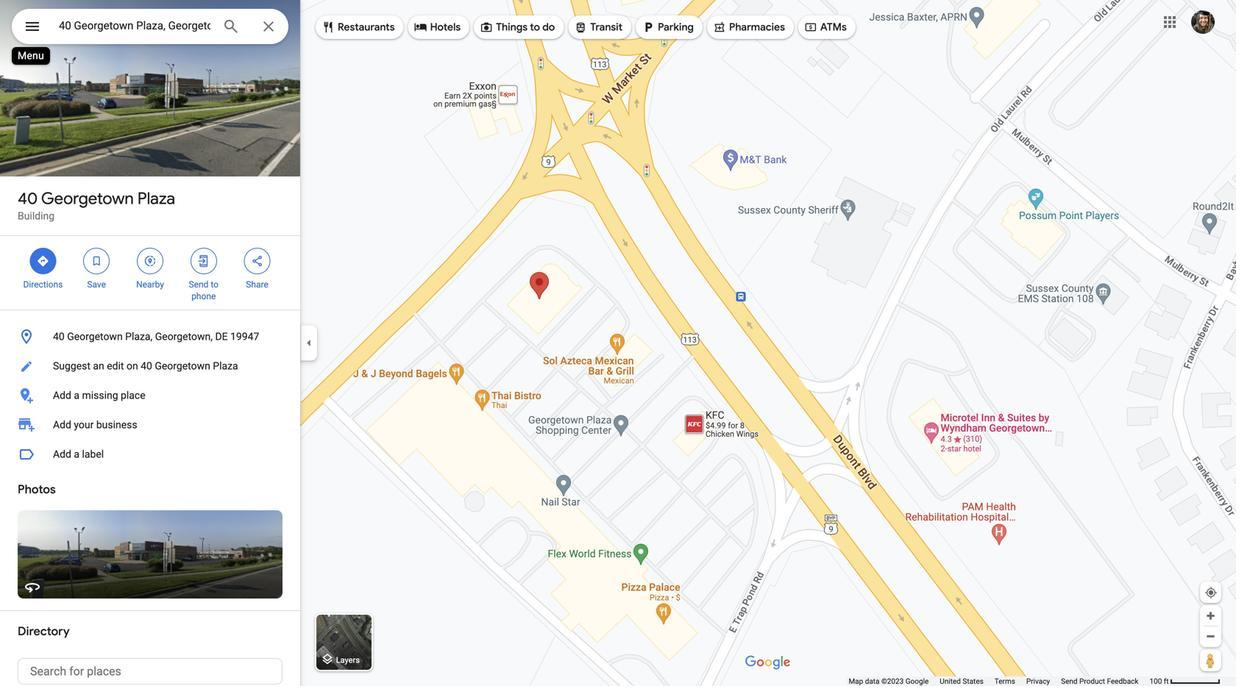 Task type: describe. For each thing, give the bounding box(es) containing it.
georgetown for plaza,
[[67, 331, 123, 343]]

add your business
[[53, 419, 137, 431]]

100 ft
[[1150, 677, 1169, 686]]


[[642, 19, 655, 35]]

2 vertical spatial georgetown
[[155, 360, 210, 372]]

parking
[[658, 21, 694, 34]]


[[197, 253, 210, 269]]

missing
[[82, 390, 118, 402]]

40 georgetown plaza, georgetown, de 19947
[[53, 331, 259, 343]]

 restaurants
[[322, 19, 395, 35]]

georgetown,
[[155, 331, 213, 343]]

add a missing place button
[[0, 381, 300, 411]]

to inside  things to do
[[530, 21, 540, 34]]

states
[[963, 677, 984, 686]]

building
[[18, 210, 55, 222]]

none field inside 40 georgetown plaza, georgetown, de 19947 field
[[59, 17, 210, 35]]

add your business link
[[0, 411, 300, 440]]

georgetown for plaza
[[41, 188, 134, 209]]

phone
[[191, 291, 216, 302]]

40 for plaza,
[[53, 331, 65, 343]]


[[90, 253, 103, 269]]

terms button
[[995, 677, 1015, 687]]

united states button
[[940, 677, 984, 687]]

google
[[906, 677, 929, 686]]

de
[[215, 331, 228, 343]]

©2023
[[882, 677, 904, 686]]

100
[[1150, 677, 1162, 686]]


[[414, 19, 427, 35]]

suggest an edit on 40 georgetown plaza button
[[0, 352, 300, 381]]


[[574, 19, 587, 35]]

product
[[1080, 677, 1105, 686]]

a for label
[[74, 449, 79, 461]]

transit
[[590, 21, 623, 34]]

add a label button
[[0, 440, 300, 470]]

 search field
[[12, 9, 288, 47]]

an
[[93, 360, 104, 372]]

united
[[940, 677, 961, 686]]

40 for plaza
[[18, 188, 38, 209]]

edit
[[107, 360, 124, 372]]

 transit
[[574, 19, 623, 35]]

zoom in image
[[1205, 611, 1217, 622]]

on
[[127, 360, 138, 372]]

add for add a label
[[53, 449, 71, 461]]

send product feedback button
[[1061, 677, 1139, 687]]


[[24, 16, 41, 37]]

 button
[[12, 9, 53, 47]]

photos
[[18, 482, 56, 497]]

directory
[[18, 624, 70, 640]]

data
[[865, 677, 880, 686]]

40 georgetown plaza main content
[[0, 0, 300, 687]]

none text field inside 40 georgetown plaza main content
[[18, 659, 283, 685]]

plaza,
[[125, 331, 153, 343]]

40 georgetown plaza building
[[18, 188, 175, 222]]

footer inside 'google maps' element
[[849, 677, 1150, 687]]

atms
[[821, 21, 847, 34]]

feedback
[[1107, 677, 1139, 686]]



Task type: vqa. For each thing, say whether or not it's contained in the screenshot.


Task type: locate. For each thing, give the bounding box(es) containing it.
a inside add a missing place button
[[74, 390, 79, 402]]

add a label
[[53, 449, 104, 461]]

georgetown up building
[[41, 188, 134, 209]]

2 add from the top
[[53, 419, 71, 431]]

ft
[[1164, 677, 1169, 686]]

hotels
[[430, 21, 461, 34]]

to left do
[[530, 21, 540, 34]]

plaza inside 'suggest an edit on 40 georgetown plaza' button
[[213, 360, 238, 372]]

1 horizontal spatial to
[[530, 21, 540, 34]]

send
[[189, 280, 209, 290], [1061, 677, 1078, 686]]


[[480, 19, 493, 35]]

add a missing place
[[53, 390, 145, 402]]

georgetown up an
[[67, 331, 123, 343]]

show street view coverage image
[[1200, 650, 1222, 672]]

add inside button
[[53, 449, 71, 461]]


[[713, 19, 726, 35]]

1 vertical spatial to
[[211, 280, 219, 290]]

add inside button
[[53, 390, 71, 402]]

1 vertical spatial plaza
[[213, 360, 238, 372]]

suggest
[[53, 360, 90, 372]]

footer containing map data ©2023 google
[[849, 677, 1150, 687]]

save
[[87, 280, 106, 290]]

google maps element
[[0, 0, 1236, 687]]

send up phone
[[189, 280, 209, 290]]

0 vertical spatial send
[[189, 280, 209, 290]]

send product feedback
[[1061, 677, 1139, 686]]

business
[[96, 419, 137, 431]]

send inside send to phone
[[189, 280, 209, 290]]

nearby
[[136, 280, 164, 290]]

place
[[121, 390, 145, 402]]

things
[[496, 21, 528, 34]]

map
[[849, 677, 863, 686]]

 things to do
[[480, 19, 555, 35]]

georgetown down georgetown,
[[155, 360, 210, 372]]

1 horizontal spatial 40
[[53, 331, 65, 343]]


[[804, 19, 818, 35]]

pharmacies
[[729, 21, 785, 34]]

1 vertical spatial send
[[1061, 677, 1078, 686]]

1 vertical spatial a
[[74, 449, 79, 461]]

georgetown
[[41, 188, 134, 209], [67, 331, 123, 343], [155, 360, 210, 372]]

0 horizontal spatial 40
[[18, 188, 38, 209]]

1 horizontal spatial send
[[1061, 677, 1078, 686]]

collapse side panel image
[[301, 335, 317, 351]]

layers
[[336, 656, 360, 665]]

privacy button
[[1027, 677, 1050, 687]]

restaurants
[[338, 21, 395, 34]]

19947
[[230, 331, 259, 343]]

40
[[18, 188, 38, 209], [53, 331, 65, 343], [141, 360, 152, 372]]

40 inside 40 georgetown plaza building
[[18, 188, 38, 209]]

0 vertical spatial georgetown
[[41, 188, 134, 209]]

united states
[[940, 677, 984, 686]]

None text field
[[18, 659, 283, 685]]

from your device image
[[1205, 587, 1218, 600]]

do
[[543, 21, 555, 34]]

0 vertical spatial 40
[[18, 188, 38, 209]]

0 horizontal spatial plaza
[[138, 188, 175, 209]]

100 ft button
[[1150, 677, 1221, 686]]

0 vertical spatial plaza
[[138, 188, 175, 209]]

a for missing
[[74, 390, 79, 402]]

2 vertical spatial 40
[[141, 360, 152, 372]]

3 add from the top
[[53, 449, 71, 461]]

0 vertical spatial add
[[53, 390, 71, 402]]

to inside send to phone
[[211, 280, 219, 290]]

send inside button
[[1061, 677, 1078, 686]]

suggest an edit on 40 georgetown plaza
[[53, 360, 238, 372]]

 parking
[[642, 19, 694, 35]]

plaza up 
[[138, 188, 175, 209]]

0 horizontal spatial send
[[189, 280, 209, 290]]

zoom out image
[[1205, 631, 1217, 642]]

40 Georgetown Plaza, Georgetown, DE 19947 field
[[12, 9, 288, 44]]

0 vertical spatial to
[[530, 21, 540, 34]]

to up phone
[[211, 280, 219, 290]]

40 up suggest
[[53, 331, 65, 343]]

add left your
[[53, 419, 71, 431]]

1 horizontal spatial plaza
[[213, 360, 238, 372]]

your
[[74, 419, 94, 431]]

add for add a missing place
[[53, 390, 71, 402]]

2 horizontal spatial 40
[[141, 360, 152, 372]]

send left product on the bottom right of page
[[1061, 677, 1078, 686]]

add left the "label"
[[53, 449, 71, 461]]

1 vertical spatial 40
[[53, 331, 65, 343]]

send for send product feedback
[[1061, 677, 1078, 686]]

share
[[246, 280, 269, 290]]

a
[[74, 390, 79, 402], [74, 449, 79, 461]]

2 a from the top
[[74, 449, 79, 461]]

None field
[[59, 17, 210, 35]]

a inside "add a label" button
[[74, 449, 79, 461]]


[[144, 253, 157, 269]]

0 vertical spatial a
[[74, 390, 79, 402]]

0 horizontal spatial to
[[211, 280, 219, 290]]

to
[[530, 21, 540, 34], [211, 280, 219, 290]]

add for add your business
[[53, 419, 71, 431]]


[[322, 19, 335, 35]]

plaza inside 40 georgetown plaza building
[[138, 188, 175, 209]]

plaza
[[138, 188, 175, 209], [213, 360, 238, 372]]

2 vertical spatial add
[[53, 449, 71, 461]]

footer
[[849, 677, 1150, 687]]

 hotels
[[414, 19, 461, 35]]

label
[[82, 449, 104, 461]]

40 up building
[[18, 188, 38, 209]]


[[251, 253, 264, 269]]

terms
[[995, 677, 1015, 686]]

 pharmacies
[[713, 19, 785, 35]]

1 vertical spatial georgetown
[[67, 331, 123, 343]]

40 georgetown plaza, georgetown, de 19947 button
[[0, 322, 300, 352]]

a left the missing
[[74, 390, 79, 402]]

1 vertical spatial add
[[53, 419, 71, 431]]

map data ©2023 google
[[849, 677, 929, 686]]

send for send to phone
[[189, 280, 209, 290]]

1 a from the top
[[74, 390, 79, 402]]


[[36, 253, 50, 269]]

a left the "label"
[[74, 449, 79, 461]]

google account: giulia masi  
(giulia.masi@adept.ai) image
[[1191, 10, 1215, 34]]

privacy
[[1027, 677, 1050, 686]]

send to phone
[[189, 280, 219, 302]]

add
[[53, 390, 71, 402], [53, 419, 71, 431], [53, 449, 71, 461]]

 atms
[[804, 19, 847, 35]]

actions for 40 georgetown plaza region
[[0, 236, 300, 310]]

plaza down de
[[213, 360, 238, 372]]

directions
[[23, 280, 63, 290]]

1 add from the top
[[53, 390, 71, 402]]

add down suggest
[[53, 390, 71, 402]]

40 right on
[[141, 360, 152, 372]]

georgetown inside 40 georgetown plaza building
[[41, 188, 134, 209]]



